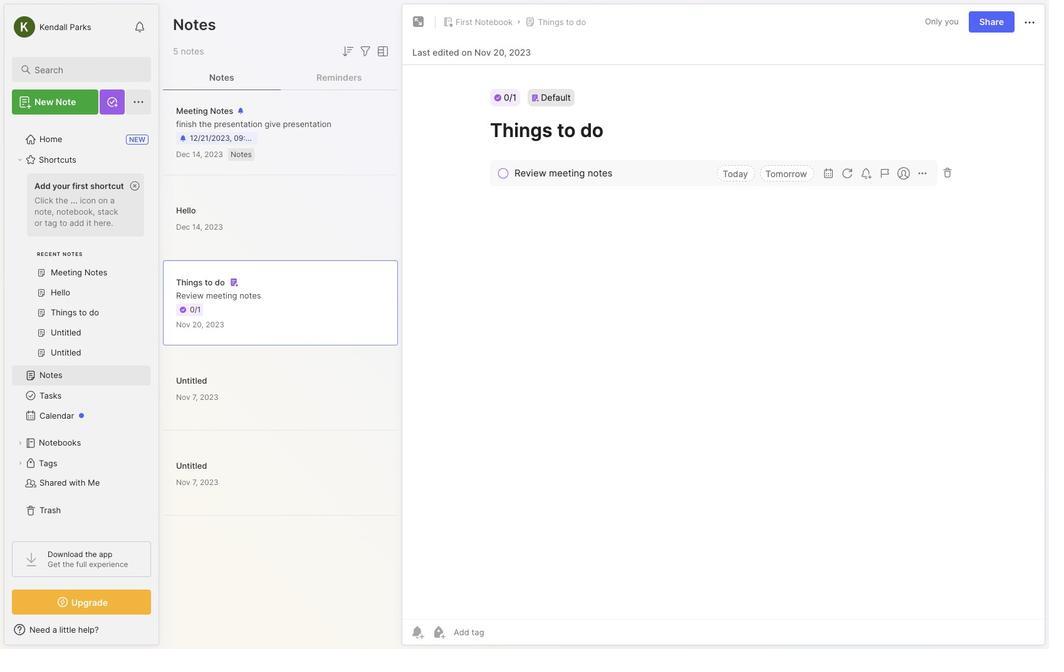 Task type: locate. For each thing, give the bounding box(es) containing it.
1 vertical spatial 7,
[[192, 478, 198, 487]]

...
[[70, 195, 78, 206]]

0 horizontal spatial things
[[176, 278, 203, 288]]

None search field
[[34, 62, 140, 77]]

tab list containing notes
[[163, 65, 398, 90]]

notes inside 'link'
[[39, 371, 62, 381]]

0 vertical spatial to
[[566, 17, 574, 27]]

on right edited
[[462, 47, 472, 57]]

2 presentation from the left
[[283, 119, 331, 129]]

Search text field
[[34, 64, 140, 76]]

1 vertical spatial on
[[98, 195, 108, 206]]

notes link
[[12, 366, 150, 386]]

notes up tasks
[[39, 371, 62, 381]]

notes up 5 notes on the top left
[[173, 16, 216, 34]]

1 horizontal spatial presentation
[[283, 119, 331, 129]]

the down "meeting notes" in the left of the page
[[199, 119, 212, 129]]

things
[[538, 17, 564, 27], [176, 278, 203, 288]]

trash
[[39, 506, 61, 516]]

09:00
[[234, 133, 255, 143]]

1 vertical spatial dec 14, 2023
[[176, 222, 223, 232]]

share button
[[969, 11, 1015, 33]]

1 horizontal spatial to
[[205, 278, 213, 288]]

notes right meeting on the left of page
[[239, 291, 261, 301]]

tags
[[39, 459, 57, 469]]

the
[[199, 119, 212, 129], [56, 195, 68, 206], [85, 550, 97, 560], [62, 560, 74, 570]]

shortcuts button
[[12, 150, 150, 170]]

meeting notes
[[176, 106, 233, 116]]

1 vertical spatial dec
[[176, 222, 190, 232]]

a
[[110, 195, 115, 206], [52, 625, 57, 635]]

the for download
[[85, 550, 97, 560]]

finish the presentation give presentation
[[176, 119, 331, 129]]

View options field
[[373, 44, 390, 59]]

a inside field
[[52, 625, 57, 635]]

nov 7, 2023
[[176, 393, 219, 402], [176, 478, 219, 487]]

review meeting notes
[[176, 291, 261, 301]]

add filters image
[[358, 44, 373, 59]]

do inside button
[[576, 17, 586, 27]]

last edited on nov 20, 2023
[[412, 47, 531, 57]]

to inside button
[[566, 17, 574, 27]]

presentation right give in the left top of the page
[[283, 119, 331, 129]]

first notebook button
[[441, 13, 515, 31]]

group containing add your first shortcut
[[12, 170, 150, 371]]

group inside tree
[[12, 170, 150, 371]]

the for finish
[[199, 119, 212, 129]]

1 horizontal spatial on
[[462, 47, 472, 57]]

stack
[[97, 207, 118, 217]]

7,
[[192, 393, 198, 402], [192, 478, 198, 487]]

0 vertical spatial 7,
[[192, 393, 198, 402]]

add a reminder image
[[410, 625, 425, 640]]

recent
[[37, 251, 61, 258]]

1 vertical spatial do
[[215, 278, 225, 288]]

Note Editor text field
[[402, 65, 1045, 620]]

the down download
[[62, 560, 74, 570]]

home
[[39, 134, 62, 144]]

WHAT'S NEW field
[[4, 620, 159, 640]]

12/21/2023,
[[190, 133, 232, 143]]

14,
[[192, 150, 202, 159], [192, 222, 202, 232]]

dec 14, 2023 down 12/21/2023,
[[176, 150, 223, 159]]

nov inside 'note window' element
[[474, 47, 491, 57]]

20, down 0/1
[[192, 320, 204, 330]]

0 vertical spatial notes
[[181, 46, 204, 56]]

hello
[[176, 205, 196, 215]]

things to do button
[[523, 13, 589, 31]]

click
[[34, 195, 53, 206]]

note
[[56, 97, 76, 107]]

0 horizontal spatial on
[[98, 195, 108, 206]]

5 notes
[[173, 46, 204, 56]]

group
[[12, 170, 150, 371]]

more actions image
[[1022, 15, 1037, 30]]

0 horizontal spatial a
[[52, 625, 57, 635]]

edited
[[433, 47, 459, 57]]

1 vertical spatial a
[[52, 625, 57, 635]]

5
[[173, 46, 178, 56]]

calendar button
[[12, 406, 150, 426]]

shared with me link
[[12, 474, 150, 494]]

need
[[29, 625, 50, 635]]

2023 inside 'note window' element
[[509, 47, 531, 57]]

presentation up 09:00
[[214, 119, 262, 129]]

get
[[48, 560, 60, 570]]

notes right recent
[[63, 251, 83, 258]]

shared
[[39, 478, 67, 488]]

meeting
[[176, 106, 208, 116]]

1 vertical spatial nov 7, 2023
[[176, 478, 219, 487]]

0/1
[[190, 305, 201, 315]]

the left ...
[[56, 195, 68, 206]]

shared with me
[[39, 478, 100, 488]]

2 untitled from the top
[[176, 461, 207, 471]]

untitled
[[176, 376, 207, 386], [176, 461, 207, 471]]

20, down notebook
[[493, 47, 507, 57]]

tree
[[4, 122, 159, 531]]

0 vertical spatial do
[[576, 17, 586, 27]]

with
[[69, 478, 85, 488]]

0 vertical spatial a
[[110, 195, 115, 206]]

click the ...
[[34, 195, 78, 206]]

do
[[576, 17, 586, 27], [215, 278, 225, 288]]

notebooks
[[39, 438, 81, 448]]

notes right 5
[[181, 46, 204, 56]]

tree containing home
[[4, 122, 159, 531]]

give
[[265, 119, 281, 129]]

0 horizontal spatial presentation
[[214, 119, 262, 129]]

shortcut
[[90, 181, 124, 191]]

only you
[[925, 16, 959, 26]]

tags button
[[12, 454, 150, 474]]

new
[[129, 135, 145, 144]]

on
[[462, 47, 472, 57], [98, 195, 108, 206]]

things up review
[[176, 278, 203, 288]]

to inside icon on a note, notebook, stack or tag to add it here.
[[59, 218, 67, 228]]

0 vertical spatial nov 7, 2023
[[176, 393, 219, 402]]

tab list
[[163, 65, 398, 90]]

dec 14, 2023 down hello
[[176, 222, 223, 232]]

0 horizontal spatial to
[[59, 218, 67, 228]]

notes down 09:00
[[231, 150, 252, 159]]

add your first shortcut
[[34, 181, 124, 191]]

download
[[48, 550, 83, 560]]

notes up "meeting notes" in the left of the page
[[209, 72, 234, 82]]

a up stack
[[110, 195, 115, 206]]

0 vertical spatial dec 14, 2023
[[176, 150, 223, 159]]

presentation
[[214, 119, 262, 129], [283, 119, 331, 129]]

a inside icon on a note, notebook, stack or tag to add it here.
[[110, 195, 115, 206]]

nov
[[474, 47, 491, 57], [176, 320, 190, 330], [176, 393, 190, 402], [176, 478, 190, 487]]

0 vertical spatial untitled
[[176, 376, 207, 386]]

notes button
[[163, 65, 280, 90]]

things to do
[[538, 17, 586, 27], [176, 278, 225, 288]]

little
[[59, 625, 76, 635]]

dec
[[176, 150, 190, 159], [176, 222, 190, 232]]

last
[[412, 47, 430, 57]]

1 vertical spatial 20,
[[192, 320, 204, 330]]

1 vertical spatial notes
[[239, 291, 261, 301]]

dec down hello
[[176, 222, 190, 232]]

0 vertical spatial 20,
[[493, 47, 507, 57]]

review
[[176, 291, 204, 301]]

the inside group
[[56, 195, 68, 206]]

shortcuts
[[39, 155, 76, 165]]

to
[[566, 17, 574, 27], [59, 218, 67, 228], [205, 278, 213, 288]]

icon
[[80, 195, 96, 206]]

notes
[[173, 16, 216, 34], [209, 72, 234, 82], [210, 106, 233, 116], [231, 150, 252, 159], [63, 251, 83, 258], [39, 371, 62, 381]]

0 vertical spatial things
[[538, 17, 564, 27]]

Sort options field
[[340, 44, 355, 59]]

trash link
[[12, 501, 150, 521]]

0 vertical spatial things to do
[[538, 17, 586, 27]]

recent notes
[[37, 251, 83, 258]]

1 horizontal spatial do
[[576, 17, 586, 27]]

things inside button
[[538, 17, 564, 27]]

1 untitled from the top
[[176, 376, 207, 386]]

notes
[[181, 46, 204, 56], [239, 291, 261, 301]]

a left little
[[52, 625, 57, 635]]

2 vertical spatial to
[[205, 278, 213, 288]]

full
[[76, 560, 87, 570]]

1 vertical spatial 14,
[[192, 222, 202, 232]]

1 vertical spatial untitled
[[176, 461, 207, 471]]

1 horizontal spatial things
[[538, 17, 564, 27]]

dec 14, 2023
[[176, 150, 223, 159], [176, 222, 223, 232]]

things to do inside button
[[538, 17, 586, 27]]

2023
[[509, 47, 531, 57], [204, 150, 223, 159], [204, 222, 223, 232], [206, 320, 224, 330], [200, 393, 219, 402], [200, 478, 219, 487]]

1 horizontal spatial 20,
[[493, 47, 507, 57]]

notebook,
[[56, 207, 95, 217]]

14, down hello
[[192, 222, 202, 232]]

tasks
[[39, 391, 62, 401]]

2 horizontal spatial to
[[566, 17, 574, 27]]

0 vertical spatial dec
[[176, 150, 190, 159]]

1 vertical spatial things
[[176, 278, 203, 288]]

1 vertical spatial to
[[59, 218, 67, 228]]

the up full
[[85, 550, 97, 560]]

2 dec 14, 2023 from the top
[[176, 222, 223, 232]]

on up stack
[[98, 195, 108, 206]]

0 horizontal spatial things to do
[[176, 278, 225, 288]]

0 horizontal spatial 20,
[[192, 320, 204, 330]]

0 vertical spatial 14,
[[192, 150, 202, 159]]

only
[[925, 16, 942, 26]]

1 horizontal spatial a
[[110, 195, 115, 206]]

add
[[70, 218, 84, 228]]

dec down finish
[[176, 150, 190, 159]]

1 horizontal spatial things to do
[[538, 17, 586, 27]]

20,
[[493, 47, 507, 57], [192, 320, 204, 330]]

0 vertical spatial on
[[462, 47, 472, 57]]

things right notebook
[[538, 17, 564, 27]]

14, down 12/21/2023,
[[192, 150, 202, 159]]



Task type: describe. For each thing, give the bounding box(es) containing it.
me
[[88, 478, 100, 488]]

first
[[456, 17, 473, 27]]

your
[[53, 181, 70, 191]]

calendar
[[39, 411, 74, 421]]

it
[[87, 218, 91, 228]]

expand tags image
[[16, 460, 24, 468]]

add
[[34, 181, 51, 191]]

2 nov 7, 2023 from the top
[[176, 478, 219, 487]]

first notebook
[[456, 17, 513, 27]]

1 nov 7, 2023 from the top
[[176, 393, 219, 402]]

upgrade
[[71, 598, 108, 608]]

reminders button
[[280, 65, 398, 90]]

notebooks link
[[12, 434, 150, 454]]

reminders
[[317, 72, 362, 82]]

tree inside 'main' 'element'
[[4, 122, 159, 531]]

first
[[72, 181, 88, 191]]

share
[[979, 16, 1004, 27]]

you
[[945, 16, 959, 26]]

kendall parks
[[39, 22, 91, 32]]

tag
[[45, 218, 57, 228]]

finish
[[176, 119, 197, 129]]

new
[[34, 97, 53, 107]]

tasks button
[[12, 386, 150, 406]]

1 dec 14, 2023 from the top
[[176, 150, 223, 159]]

1 horizontal spatial notes
[[239, 291, 261, 301]]

Add tag field
[[452, 627, 547, 639]]

notes inside group
[[63, 251, 83, 258]]

notes inside button
[[209, 72, 234, 82]]

add tag image
[[431, 625, 446, 640]]

on inside icon on a note, notebook, stack or tag to add it here.
[[98, 195, 108, 206]]

More actions field
[[1022, 14, 1037, 30]]

help?
[[78, 625, 99, 635]]

12/21/2023, 09:00 am
[[190, 133, 269, 143]]

upgrade button
[[12, 590, 151, 615]]

the for click
[[56, 195, 68, 206]]

Add filters field
[[358, 44, 373, 59]]

here.
[[94, 218, 113, 228]]

1 dec from the top
[[176, 150, 190, 159]]

need a little help?
[[29, 625, 99, 635]]

notebook
[[475, 17, 513, 27]]

2 dec from the top
[[176, 222, 190, 232]]

main element
[[0, 0, 163, 650]]

download the app get the full experience
[[48, 550, 128, 570]]

on inside 'note window' element
[[462, 47, 472, 57]]

0 horizontal spatial notes
[[181, 46, 204, 56]]

am
[[257, 133, 269, 143]]

experience
[[89, 560, 128, 570]]

kendall
[[39, 22, 68, 32]]

0 horizontal spatial do
[[215, 278, 225, 288]]

1 vertical spatial things to do
[[176, 278, 225, 288]]

1 14, from the top
[[192, 150, 202, 159]]

expand note image
[[411, 14, 426, 29]]

nov 20, 2023
[[176, 320, 224, 330]]

or
[[34, 218, 42, 228]]

click to collapse image
[[158, 627, 168, 642]]

note window element
[[402, 4, 1045, 649]]

20, inside 'note window' element
[[493, 47, 507, 57]]

meeting
[[206, 291, 237, 301]]

Account field
[[12, 14, 91, 39]]

new note
[[34, 97, 76, 107]]

parks
[[70, 22, 91, 32]]

notes up 12/21/2023, 09:00 am
[[210, 106, 233, 116]]

2 14, from the top
[[192, 222, 202, 232]]

none search field inside 'main' 'element'
[[34, 62, 140, 77]]

app
[[99, 550, 112, 560]]

1 7, from the top
[[192, 393, 198, 402]]

icon on a note, notebook, stack or tag to add it here.
[[34, 195, 118, 228]]

1 presentation from the left
[[214, 119, 262, 129]]

note,
[[34, 207, 54, 217]]

expand notebooks image
[[16, 440, 24, 447]]

2 7, from the top
[[192, 478, 198, 487]]



Task type: vqa. For each thing, say whether or not it's contained in the screenshot.
the Select50 checkbox
no



